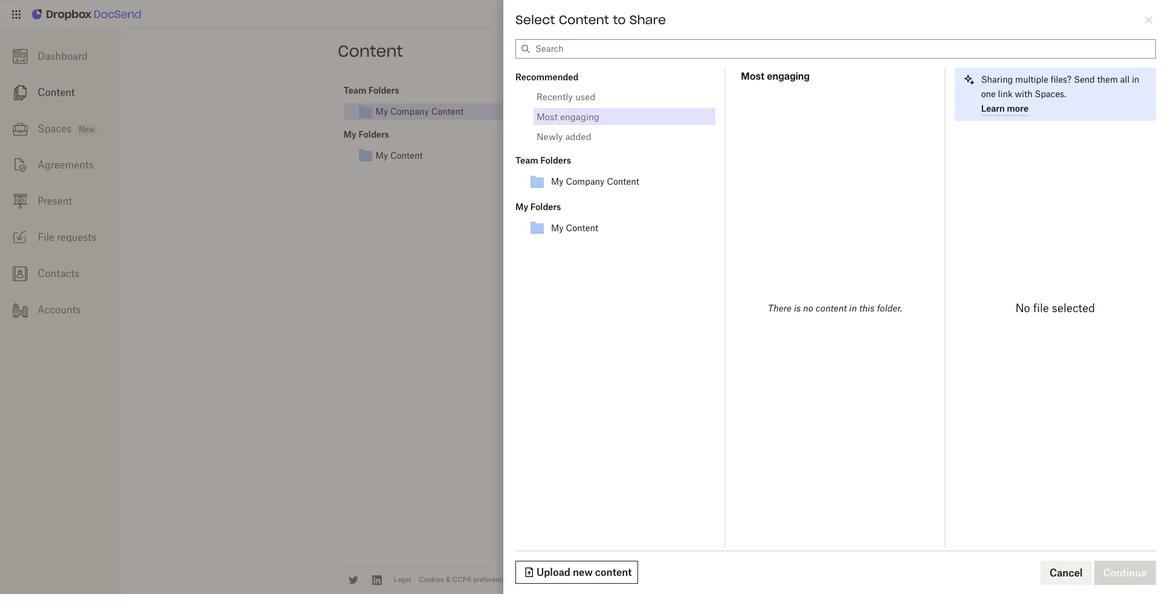 Task type: vqa. For each thing, say whether or not it's contained in the screenshot.
top Team Folders
yes



Task type: describe. For each thing, give the bounding box(es) containing it.
1 horizontal spatial engaging
[[767, 70, 810, 82]]

sidebar ndas image
[[12, 158, 28, 173]]

spaces.
[[1035, 89, 1067, 99]]

newly added
[[537, 131, 592, 142]]

my inside tree item
[[376, 107, 389, 117]]

0 vertical spatial most engaging
[[742, 70, 810, 82]]

file requests link
[[0, 219, 121, 256]]

new folder. clicking this button will open the add folder dialog image
[[761, 41, 776, 56]]

selected
[[1053, 301, 1096, 315]]

0 vertical spatial content
[[816, 303, 847, 314]]

folder.
[[877, 303, 903, 314]]

spaces
[[38, 123, 71, 135]]

folder image
[[359, 104, 373, 119]]

alert inside "add content to this space" dialog
[[955, 68, 1157, 121]]

1 vertical spatial engaging
[[560, 111, 600, 122]]

contacts
[[38, 268, 79, 280]]

content inside button
[[595, 567, 632, 579]]

upload new content
[[537, 567, 632, 579]]

present link
[[0, 183, 121, 219]]

learn
[[982, 103, 1006, 113]]

cookies
[[419, 577, 444, 585]]

team folders inside "add content to this space" dialog
[[516, 155, 571, 165]]

us
[[546, 577, 554, 585]]

team inside team folders tree
[[344, 85, 367, 96]]

newly
[[537, 131, 563, 142]]

to
[[613, 12, 626, 27]]

no
[[1016, 301, 1031, 315]]

requests
[[57, 232, 96, 244]]

my company content button inside tree item
[[359, 104, 518, 119]]

dashboard link
[[0, 38, 121, 74]]

upload content button
[[863, 39, 943, 58]]

cancel button
[[1041, 562, 1092, 586]]

file
[[38, 232, 54, 244]]

my folders inside tree
[[344, 129, 390, 139]]

1 vertical spatial my company content button
[[548, 176, 643, 188]]

content link
[[0, 74, 121, 111]]

folders down folder icon
[[359, 129, 390, 139]]

sidebar spaces image
[[12, 121, 28, 137]]

team folders tree
[[344, 83, 518, 120]]

no file selected
[[1016, 301, 1096, 315]]

sidebar contacts image
[[12, 267, 28, 282]]

1 vertical spatial most engaging
[[537, 111, 600, 122]]

my folders inside "add content to this space" dialog
[[516, 202, 561, 212]]

added
[[566, 131, 592, 142]]

1 vertical spatial in
[[850, 303, 857, 314]]

contacts link
[[0, 256, 121, 292]]

cookies & ccpa preferences link
[[419, 577, 511, 585]]

Search text field
[[536, 40, 1156, 58]]

link
[[999, 89, 1013, 99]]

no
[[804, 303, 814, 314]]

them
[[1098, 74, 1119, 85]]

upload for upload new content
[[537, 567, 571, 579]]

used
[[576, 91, 596, 102]]

contact us
[[519, 577, 554, 585]]

one
[[982, 89, 996, 99]]

ccpa
[[453, 577, 472, 585]]

folders down newly
[[541, 155, 571, 165]]

sidebar accounts image
[[12, 303, 28, 318]]

legal link
[[394, 577, 411, 585]]

more
[[1008, 103, 1029, 113]]

sidebar documents image
[[12, 85, 28, 100]]

my company content tree item
[[344, 103, 518, 120]]



Task type: locate. For each thing, give the bounding box(es) containing it.
all
[[1121, 74, 1130, 85]]

in inside sharing multiple files? send them all in one link with spaces. learn more
[[1133, 74, 1140, 85]]

1 vertical spatial my folders
[[516, 202, 561, 212]]

my company content button down added
[[548, 176, 643, 188]]

spaces new
[[38, 123, 95, 135]]

engaging up added
[[560, 111, 600, 122]]

cookies & ccpa preferences
[[419, 577, 511, 585]]

my folders up my content button
[[516, 202, 561, 212]]

share
[[630, 12, 666, 27]]

0 vertical spatial dig_content folder default  24 image
[[530, 175, 545, 189]]

new
[[79, 125, 95, 134]]

most down new folder. clicking this button will open the add folder dialog image
[[742, 70, 765, 82]]

1 horizontal spatial team
[[516, 155, 539, 165]]

0 vertical spatial team
[[344, 85, 367, 96]]

1 horizontal spatial my company content button
[[548, 176, 643, 188]]

alert
[[955, 68, 1157, 121]]

present
[[38, 195, 72, 207]]

recommended
[[516, 72, 579, 82]]

my company content down added
[[551, 177, 640, 187]]

team folders inside tree
[[344, 85, 400, 96]]

team folders up folder icon
[[344, 85, 400, 96]]

0 vertical spatial company
[[564, 81, 612, 93]]

contact us link
[[519, 577, 554, 585]]

team down newly
[[516, 155, 539, 165]]

team
[[344, 85, 367, 96], [516, 155, 539, 165]]

0 horizontal spatial upload
[[537, 567, 571, 579]]

0 horizontal spatial in
[[850, 303, 857, 314]]

company down added
[[566, 177, 605, 187]]

1 horizontal spatial my folders
[[516, 202, 561, 212]]

my company content inside "add content to this space" dialog
[[551, 177, 640, 187]]

1 vertical spatial company
[[391, 107, 430, 117]]

my
[[547, 81, 561, 93], [376, 107, 389, 117], [344, 129, 357, 139], [551, 177, 564, 187], [516, 202, 529, 212], [551, 223, 564, 233]]

this
[[860, 303, 875, 314]]

there is no content in this folder.
[[768, 303, 903, 314]]

files?
[[1051, 74, 1072, 85]]

0 vertical spatial engaging
[[767, 70, 810, 82]]

folders up folder icon
[[369, 85, 400, 96]]

sidebar dashboard image
[[12, 49, 28, 64]]

preferences
[[474, 577, 511, 585]]

1 vertical spatial team folders
[[516, 155, 571, 165]]

company up the my folders tree
[[391, 107, 430, 117]]

team folders
[[344, 85, 400, 96], [516, 155, 571, 165]]

folders up my content button
[[531, 202, 561, 212]]

my folders down folder icon
[[344, 129, 390, 139]]

upload new content button. clicking this button will open the upload new content dialog element
[[537, 567, 632, 579]]

engaging down new folder. clicking this button will open the add folder dialog image
[[767, 70, 810, 82]]

0 horizontal spatial engaging
[[560, 111, 600, 122]]

in right all
[[1133, 74, 1140, 85]]

0 horizontal spatial most
[[537, 111, 558, 122]]

agreements
[[38, 159, 94, 171]]

0 horizontal spatial my folders
[[344, 129, 390, 139]]

my inside tree
[[344, 129, 357, 139]]

in
[[1133, 74, 1140, 85], [850, 303, 857, 314]]

1 horizontal spatial most engaging
[[742, 70, 810, 82]]

0 horizontal spatial my company content button
[[359, 104, 518, 119]]

content right no
[[816, 303, 847, 314]]

1 horizontal spatial upload
[[870, 43, 900, 53]]

0 horizontal spatial content
[[595, 567, 632, 579]]

1 horizontal spatial team folders
[[516, 155, 571, 165]]

0 vertical spatial my company content button
[[359, 104, 518, 119]]

1 vertical spatial team
[[516, 155, 539, 165]]

1 horizontal spatial most
[[742, 70, 765, 82]]

dig_content folder default  24 image left my content button
[[530, 221, 545, 235]]

receive image
[[12, 230, 28, 245]]

team inside "add content to this space" dialog
[[516, 155, 539, 165]]

1 horizontal spatial content
[[816, 303, 847, 314]]

0 horizontal spatial team
[[344, 85, 367, 96]]

my folders
[[344, 129, 390, 139], [516, 202, 561, 212]]

dig_content folder default  24 image for my content
[[530, 221, 545, 235]]

most engaging down new folder. clicking this button will open the add folder dialog image
[[742, 70, 810, 82]]

sharing
[[982, 74, 1014, 85]]

my company content button up the my folders tree
[[359, 104, 518, 119]]

company right folder image
[[564, 81, 612, 93]]

my company content inside tree item
[[376, 107, 464, 117]]

dig_content folder default  24 image down newly
[[530, 175, 545, 189]]

file requests
[[38, 232, 96, 244]]

my company content button
[[359, 104, 518, 119], [548, 176, 643, 188]]

&
[[446, 577, 451, 585]]

engaging
[[767, 70, 810, 82], [560, 111, 600, 122]]

my content
[[551, 223, 599, 233]]

add content to this space dialog
[[0, 0, 1169, 595]]

2 dig_content folder default  24 image from the top
[[530, 221, 545, 235]]

content
[[559, 12, 609, 27], [338, 41, 403, 61], [902, 43, 935, 53], [615, 81, 655, 93], [38, 86, 75, 99], [432, 107, 464, 117], [607, 177, 640, 187], [566, 223, 599, 233]]

my folders tree
[[344, 127, 518, 164]]

content right new
[[595, 567, 632, 579]]

in left this at bottom
[[850, 303, 857, 314]]

my company content up the my folders tree
[[376, 107, 464, 117]]

accounts
[[38, 304, 81, 316]]

0 horizontal spatial most engaging
[[537, 111, 600, 122]]

0 vertical spatial team folders
[[344, 85, 400, 96]]

upload inside button
[[870, 43, 900, 53]]

upload
[[870, 43, 900, 53], [537, 567, 571, 579]]

dig_content folder default  24 image
[[530, 175, 545, 189], [530, 221, 545, 235]]

team folders down newly
[[516, 155, 571, 165]]

dig_content folder default  24 image for my company content
[[530, 175, 545, 189]]

legal
[[394, 577, 411, 585]]

select content to share
[[516, 12, 666, 27]]

upload inside button
[[537, 567, 571, 579]]

multiple
[[1016, 74, 1049, 85]]

most engaging down recently used
[[537, 111, 600, 122]]

my content button
[[548, 222, 602, 234]]

dashboard
[[38, 50, 88, 62]]

sidebar present image
[[12, 194, 28, 209]]

1 horizontal spatial in
[[1133, 74, 1140, 85]]

tree
[[344, 147, 518, 164]]

1 vertical spatial my company content
[[376, 107, 464, 117]]

1 vertical spatial content
[[595, 567, 632, 579]]

2 vertical spatial my company content
[[551, 177, 640, 187]]

upload content
[[870, 43, 935, 53]]

alert containing sharing multiple files? send them all in one link with spaces.
[[955, 68, 1157, 121]]

is
[[794, 303, 801, 314]]

0 vertical spatial my folders
[[344, 129, 390, 139]]

1 vertical spatial upload
[[537, 567, 571, 579]]

my company content
[[547, 81, 655, 93], [376, 107, 464, 117], [551, 177, 640, 187]]

upload for upload content
[[870, 43, 900, 53]]

folder image
[[530, 79, 545, 94]]

my company content up added
[[547, 81, 655, 93]]

learn more button
[[982, 102, 1029, 116]]

contact
[[519, 577, 544, 585]]

company
[[564, 81, 612, 93], [391, 107, 430, 117], [566, 177, 605, 187]]

new
[[573, 567, 593, 579]]

company inside the "my company content" tree item
[[391, 107, 430, 117]]

0 vertical spatial most
[[742, 70, 765, 82]]

most
[[742, 70, 765, 82], [537, 111, 558, 122]]

recently
[[537, 91, 573, 102]]

send
[[1075, 74, 1096, 85]]

accounts link
[[0, 292, 121, 328]]

recently used
[[537, 91, 596, 102]]

cancel
[[1050, 568, 1083, 580]]

sharing multiple files? send them all in one link with spaces. learn more
[[982, 74, 1140, 113]]

0 vertical spatial upload
[[870, 43, 900, 53]]

company inside "add content to this space" dialog
[[566, 177, 605, 187]]

content inside tree item
[[432, 107, 464, 117]]

with
[[1016, 89, 1033, 99]]

1 vertical spatial dig_content folder default  24 image
[[530, 221, 545, 235]]

upload new content button
[[516, 562, 639, 585]]

most engaging
[[742, 70, 810, 82], [537, 111, 600, 122]]

agreements link
[[0, 147, 121, 183]]

0 horizontal spatial team folders
[[344, 85, 400, 96]]

2 vertical spatial company
[[566, 177, 605, 187]]

content
[[816, 303, 847, 314], [595, 567, 632, 579]]

folders
[[369, 85, 400, 96], [359, 129, 390, 139], [541, 155, 571, 165], [531, 202, 561, 212]]

select
[[516, 12, 555, 27]]

0 vertical spatial my company content
[[547, 81, 655, 93]]

1 vertical spatial most
[[537, 111, 558, 122]]

team up folder icon
[[344, 85, 367, 96]]

there
[[768, 303, 792, 314]]

most up newly
[[537, 111, 558, 122]]

file
[[1034, 301, 1050, 315]]

1 dig_content folder default  24 image from the top
[[530, 175, 545, 189]]

0 vertical spatial in
[[1133, 74, 1140, 85]]



